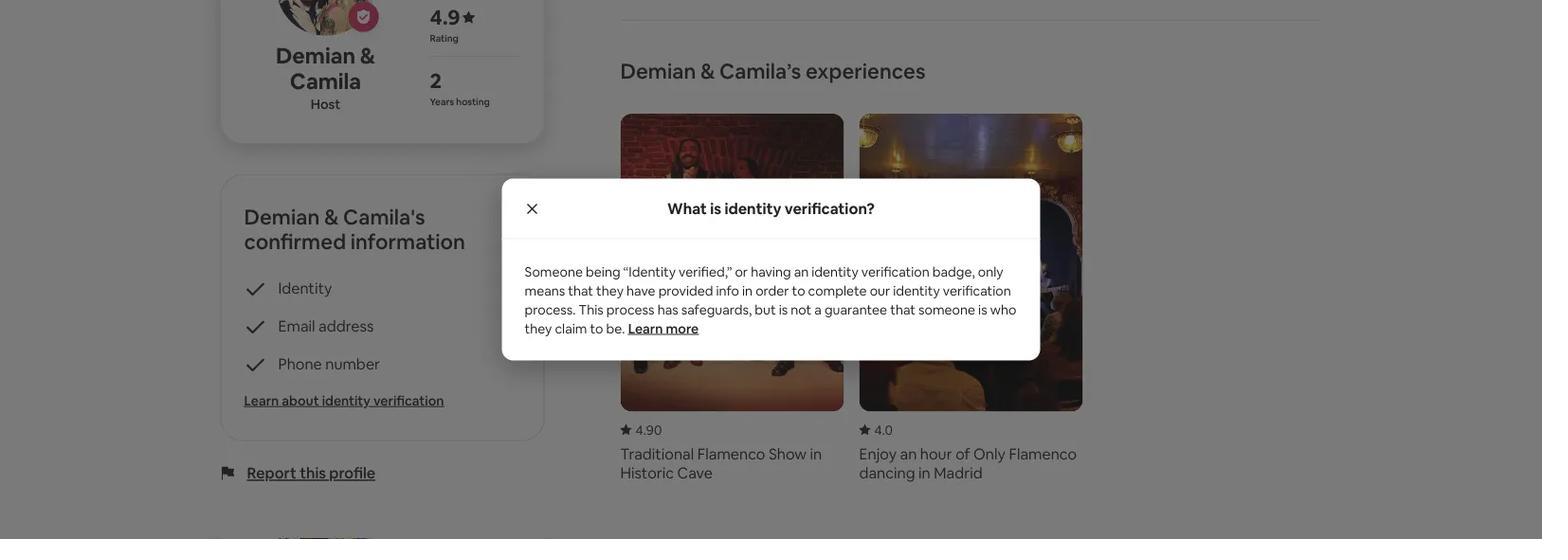 Task type: describe. For each thing, give the bounding box(es) containing it.
host
[[311, 95, 341, 113]]

0 horizontal spatial that
[[568, 282, 594, 299]]

2
[[430, 67, 442, 94]]

learn about identity verification
[[244, 392, 444, 409]]

have
[[627, 282, 656, 299]]

complete
[[809, 282, 867, 299]]

1 horizontal spatial is
[[779, 301, 788, 318]]

not
[[791, 301, 812, 318]]

phone number
[[278, 355, 380, 374]]

address
[[319, 317, 374, 336]]

4.90
[[636, 422, 662, 439]]

someone being "identity verified," or having an identity verification badge, only means that they have provided info in order to complete our identity verification process. this process has safeguards, but is not a guarantee that someone is who they claim to be.
[[525, 263, 1017, 337]]

having
[[751, 263, 791, 280]]

phone
[[278, 355, 322, 374]]

email address
[[278, 317, 374, 336]]

demian & camila user profile image
[[276, 0, 375, 36]]

& for camila
[[360, 42, 376, 70]]

demian & camila's experiences
[[621, 57, 926, 84]]

in
[[743, 282, 753, 299]]

4.0
[[875, 422, 893, 439]]

verified,"
[[679, 263, 732, 280]]

confirmed
[[244, 229, 346, 256]]

guarantee
[[825, 301, 888, 318]]

safeguards,
[[682, 301, 752, 318]]

0 horizontal spatial is
[[711, 199, 722, 218]]

verified host image
[[356, 9, 371, 24]]

demian & camila's confirmed information
[[244, 204, 466, 256]]

claim
[[555, 320, 587, 337]]

someone
[[919, 301, 976, 318]]

demian for camila's
[[621, 57, 696, 84]]

but
[[755, 301, 776, 318]]

report this profile button
[[247, 464, 376, 483]]

this
[[579, 301, 604, 318]]

process.
[[525, 301, 576, 318]]

this
[[300, 464, 326, 483]]

traditional flamenco show in historic cave group
[[621, 114, 845, 483]]

or
[[735, 263, 748, 280]]

be.
[[607, 320, 626, 337]]

someone
[[525, 263, 583, 280]]

enjoy an hour of only flamenco dancing in madrid group
[[860, 114, 1083, 483]]

1 vertical spatial verification
[[943, 282, 1012, 299]]

badge,
[[933, 263, 976, 280]]

number
[[325, 355, 380, 374]]

1 vertical spatial to
[[590, 320, 604, 337]]

what is identity verification? dialog
[[502, 179, 1041, 361]]

1 horizontal spatial that
[[891, 301, 916, 318]]

order
[[756, 282, 789, 299]]

verification?
[[785, 199, 875, 218]]

1 horizontal spatial they
[[597, 282, 624, 299]]

2 horizontal spatial is
[[979, 301, 988, 318]]

"identity
[[624, 263, 676, 280]]

only
[[978, 263, 1004, 280]]

has
[[658, 301, 679, 318]]



Task type: locate. For each thing, give the bounding box(es) containing it.
0 vertical spatial they
[[597, 282, 624, 299]]

what is identity verification?
[[668, 199, 875, 218]]

rating
[[430, 32, 459, 44]]

about
[[282, 392, 319, 409]]

verification inside button
[[374, 392, 444, 409]]

learn inside button
[[244, 392, 279, 409]]

hosting
[[456, 95, 490, 108]]

identity down number
[[322, 392, 371, 409]]

what
[[668, 199, 707, 218]]

1 horizontal spatial &
[[360, 42, 376, 70]]

identity
[[278, 279, 332, 298]]

0 horizontal spatial verification
[[374, 392, 444, 409]]

they down being
[[597, 282, 624, 299]]

more
[[666, 320, 699, 337]]

camila's
[[720, 57, 802, 84]]

2 horizontal spatial &
[[701, 57, 715, 84]]

identity up or
[[725, 199, 782, 218]]

learn about identity verification button
[[244, 391, 521, 410]]

learn left about
[[244, 392, 279, 409]]

they down 'process.' on the left bottom
[[525, 320, 552, 337]]

1 horizontal spatial verification
[[862, 263, 930, 280]]

& for camila's
[[324, 204, 339, 231]]

camila
[[290, 67, 361, 95]]

0 vertical spatial to
[[792, 282, 806, 299]]

an
[[794, 263, 809, 280]]

years
[[430, 95, 454, 108]]

to up not in the bottom of the page
[[792, 282, 806, 299]]

learn inside what is identity verification? dialog
[[628, 320, 663, 337]]

profile
[[329, 464, 376, 483]]

demian & camila host
[[276, 42, 376, 113]]

1 horizontal spatial to
[[792, 282, 806, 299]]

who
[[991, 301, 1017, 318]]

camila's
[[343, 204, 425, 231]]

experiences
[[806, 57, 926, 84]]

learn for learn more
[[628, 320, 663, 337]]

report this profile
[[247, 464, 376, 483]]

1 horizontal spatial learn
[[628, 320, 663, 337]]

rating 4.90 out of 5 image
[[621, 422, 662, 439]]

1 vertical spatial they
[[525, 320, 552, 337]]

to
[[792, 282, 806, 299], [590, 320, 604, 337]]

information
[[351, 229, 466, 256]]

& left camila's
[[324, 204, 339, 231]]

0 horizontal spatial &
[[324, 204, 339, 231]]

verification
[[862, 263, 930, 280], [943, 282, 1012, 299], [374, 392, 444, 409]]

&
[[360, 42, 376, 70], [701, 57, 715, 84], [324, 204, 339, 231]]

learn more
[[628, 320, 699, 337]]

& down the verified host icon
[[360, 42, 376, 70]]

learn down the process
[[628, 320, 663, 337]]

rating 4.0 out of 5 image
[[860, 422, 893, 439]]

identity
[[725, 199, 782, 218], [812, 263, 859, 280], [894, 282, 940, 299], [322, 392, 371, 409]]

identity up complete
[[812, 263, 859, 280]]

learn
[[628, 320, 663, 337], [244, 392, 279, 409]]

is right the what
[[711, 199, 722, 218]]

that up this
[[568, 282, 594, 299]]

being
[[586, 263, 621, 280]]

demian for camila
[[276, 42, 356, 70]]

& inside demian & camila's confirmed information
[[324, 204, 339, 231]]

learn more link
[[628, 320, 699, 337]]

demian for camila's
[[244, 204, 320, 231]]

email
[[278, 317, 315, 336]]

identity up someone on the right bottom
[[894, 282, 940, 299]]

provided
[[659, 282, 714, 299]]

report
[[247, 464, 297, 483]]

0 horizontal spatial to
[[590, 320, 604, 337]]

verification down number
[[374, 392, 444, 409]]

means
[[525, 282, 565, 299]]

2 years hosting
[[430, 67, 490, 108]]

our
[[870, 282, 891, 299]]

2 vertical spatial verification
[[374, 392, 444, 409]]

0 vertical spatial learn
[[628, 320, 663, 337]]

1 vertical spatial learn
[[244, 392, 279, 409]]

to left be.
[[590, 320, 604, 337]]

verification up the our
[[862, 263, 930, 280]]

is left not in the bottom of the page
[[779, 301, 788, 318]]

is
[[711, 199, 722, 218], [779, 301, 788, 318], [979, 301, 988, 318]]

0 vertical spatial that
[[568, 282, 594, 299]]

& left camila's
[[701, 57, 715, 84]]

a
[[815, 301, 822, 318]]

0 horizontal spatial they
[[525, 320, 552, 337]]

0 vertical spatial verification
[[862, 263, 930, 280]]

2 horizontal spatial verification
[[943, 282, 1012, 299]]

is left who
[[979, 301, 988, 318]]

demian
[[276, 42, 356, 70], [621, 57, 696, 84], [244, 204, 320, 231]]

process
[[607, 301, 655, 318]]

& inside demian & camila host
[[360, 42, 376, 70]]

& for camila's
[[701, 57, 715, 84]]

demian inside demian & camila host
[[276, 42, 356, 70]]

verification down only
[[943, 282, 1012, 299]]

info
[[717, 282, 740, 299]]

demian inside demian & camila's confirmed information
[[244, 204, 320, 231]]

0 horizontal spatial learn
[[244, 392, 279, 409]]

that down the our
[[891, 301, 916, 318]]

4.9
[[430, 3, 461, 31]]

learn for learn about identity verification
[[244, 392, 279, 409]]

identity inside learn about identity verification button
[[322, 392, 371, 409]]

they
[[597, 282, 624, 299], [525, 320, 552, 337]]

that
[[568, 282, 594, 299], [891, 301, 916, 318]]

1 vertical spatial that
[[891, 301, 916, 318]]



Task type: vqa. For each thing, say whether or not it's contained in the screenshot.
"Español Honduras"
no



